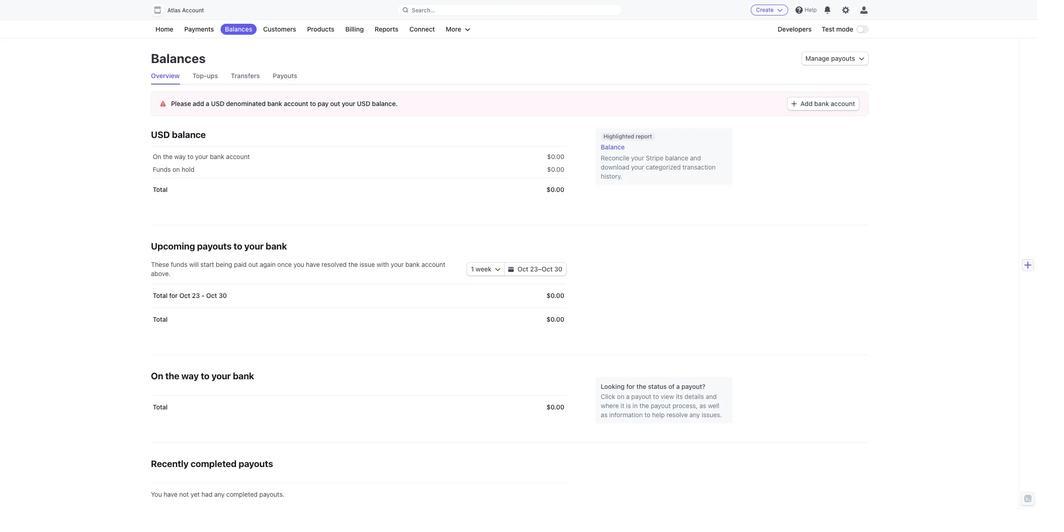 Task type: vqa. For each thing, say whether or not it's contained in the screenshot.
The — LINK associated with Jul 24, 1:02 PM
no



Task type: locate. For each thing, give the bounding box(es) containing it.
and inside 'highlighted report balance reconcile your stripe balance and download your categorized transaction history.'
[[691, 154, 702, 162]]

usd up funds
[[151, 129, 170, 140]]

svg image inside add bank account button
[[792, 101, 797, 107]]

grid containing total for
[[151, 284, 567, 331]]

5 row from the top
[[151, 308, 567, 331]]

on
[[173, 165, 180, 173], [617, 393, 625, 400]]

add
[[801, 100, 813, 107]]

0 vertical spatial completed
[[191, 458, 237, 469]]

1 horizontal spatial have
[[306, 260, 320, 268]]

0 horizontal spatial a
[[206, 99, 209, 107]]

row
[[151, 147, 567, 165], [151, 161, 567, 178], [151, 178, 567, 202], [151, 284, 567, 308], [151, 308, 567, 331], [151, 395, 567, 419]]

products link
[[303, 24, 339, 35]]

a up the is
[[627, 393, 630, 400]]

help button
[[793, 3, 821, 17]]

row containing total for
[[151, 284, 567, 308]]

way for on the way to your bank
[[182, 371, 199, 381]]

for down above.
[[169, 292, 178, 299]]

any right had
[[214, 490, 225, 498]]

for for oct
[[169, 292, 178, 299]]

these
[[151, 260, 169, 268]]

as down where
[[601, 411, 608, 419]]

0 vertical spatial balance
[[172, 129, 206, 140]]

1 vertical spatial way
[[182, 371, 199, 381]]

23 right svg icon
[[530, 265, 538, 273]]

highlighted report balance reconcile your stripe balance and download your categorized transaction history.
[[601, 133, 716, 180]]

balance up "categorized"
[[666, 154, 689, 162]]

0 vertical spatial way
[[174, 153, 186, 160]]

out right pay
[[330, 99, 340, 107]]

your
[[342, 99, 356, 107], [195, 153, 208, 160], [632, 154, 645, 162], [632, 163, 645, 171], [245, 241, 264, 251], [391, 260, 404, 268], [212, 371, 231, 381]]

0 horizontal spatial payouts
[[197, 241, 232, 251]]

customers
[[263, 25, 296, 33]]

2 horizontal spatial payouts
[[832, 54, 856, 62]]

a right add
[[206, 99, 209, 107]]

resolve
[[667, 411, 688, 419]]

3 total from the top
[[153, 315, 168, 323]]

upcoming
[[151, 241, 195, 251]]

1 vertical spatial payouts
[[197, 241, 232, 251]]

payout up help
[[651, 402, 671, 409]]

bank
[[268, 99, 282, 107], [815, 100, 830, 107], [210, 153, 224, 160], [266, 241, 287, 251], [406, 260, 420, 268], [233, 371, 254, 381]]

out inside these funds will start being paid out again once you have resolved the issue with your bank account above.
[[249, 260, 258, 268]]

manage
[[806, 54, 830, 62]]

1 vertical spatial grid
[[151, 284, 567, 331]]

view
[[661, 393, 675, 400]]

0 vertical spatial grid
[[151, 147, 567, 202]]

a right of
[[677, 383, 680, 390]]

1 vertical spatial on
[[617, 393, 625, 400]]

week
[[476, 265, 492, 273]]

svg image left please
[[160, 101, 166, 106]]

1 row from the top
[[151, 147, 567, 165]]

again
[[260, 260, 276, 268]]

completed
[[191, 458, 237, 469], [226, 490, 258, 498]]

0 horizontal spatial out
[[249, 260, 258, 268]]

1 vertical spatial on
[[151, 371, 163, 381]]

help
[[805, 6, 817, 13]]

with
[[377, 260, 389, 268]]

bank inside these funds will start being paid out again once you have resolved the issue with your bank account above.
[[406, 260, 420, 268]]

6 row from the top
[[151, 395, 567, 419]]

0 horizontal spatial for
[[169, 292, 178, 299]]

on the way to your bank account
[[153, 153, 250, 160]]

tab list
[[151, 68, 869, 85]]

1 horizontal spatial balances
[[225, 25, 252, 33]]

stripe
[[646, 154, 664, 162]]

create
[[757, 6, 774, 13]]

for inside looking for the status of a payout? click on a payout to view its details and where it is in the payout process, as well as information to help resolve any issues.
[[627, 383, 635, 390]]

for
[[169, 292, 178, 299], [627, 383, 635, 390]]

total for oct 23 - oct 30
[[153, 292, 227, 299]]

0 vertical spatial 30
[[555, 265, 563, 273]]

reconcile
[[601, 154, 630, 162]]

payouts up the 'start'
[[197, 241, 232, 251]]

and
[[691, 154, 702, 162], [706, 393, 717, 400]]

have inside these funds will start being paid out again once you have resolved the issue with your bank account above.
[[306, 260, 320, 268]]

2 horizontal spatial a
[[677, 383, 680, 390]]

as
[[700, 402, 707, 409], [601, 411, 608, 419]]

will
[[189, 260, 199, 268]]

1 week button
[[468, 263, 505, 276]]

1 vertical spatial for
[[627, 383, 635, 390]]

categorized
[[646, 163, 681, 171]]

0 vertical spatial have
[[306, 260, 320, 268]]

grid
[[151, 147, 567, 202], [151, 284, 567, 331]]

oct 23 – oct 30
[[518, 265, 563, 273]]

4 row from the top
[[151, 284, 567, 308]]

30 right -
[[219, 292, 227, 299]]

0 horizontal spatial any
[[214, 490, 225, 498]]

1 horizontal spatial a
[[627, 393, 630, 400]]

0 vertical spatial as
[[700, 402, 707, 409]]

on left hold
[[173, 165, 180, 173]]

payouts right 'manage'
[[832, 54, 856, 62]]

any down process, on the right of the page
[[690, 411, 700, 419]]

balances up overview
[[151, 51, 206, 66]]

0 horizontal spatial 23
[[192, 292, 200, 299]]

total
[[153, 186, 168, 193], [153, 292, 168, 299], [153, 315, 168, 323], [153, 403, 168, 411]]

0 vertical spatial any
[[690, 411, 700, 419]]

recently
[[151, 458, 189, 469]]

1 vertical spatial as
[[601, 411, 608, 419]]

1 horizontal spatial as
[[700, 402, 707, 409]]

looking for the status of a payout? click on a payout to view its details and where it is in the payout process, as well as information to help resolve any issues.
[[601, 383, 723, 419]]

payouts inside 'popup button'
[[832, 54, 856, 62]]

1 vertical spatial 23
[[192, 292, 200, 299]]

top-
[[193, 72, 207, 80]]

1 vertical spatial out
[[249, 260, 258, 268]]

0 vertical spatial a
[[206, 99, 209, 107]]

balance.
[[372, 99, 398, 107]]

1 total from the top
[[153, 186, 168, 193]]

2 grid from the top
[[151, 284, 567, 331]]

more
[[446, 25, 462, 33]]

balances right 'payments'
[[225, 25, 252, 33]]

and up 'transaction'
[[691, 154, 702, 162]]

1 vertical spatial 30
[[219, 292, 227, 299]]

add
[[193, 99, 204, 107]]

1 horizontal spatial on
[[617, 393, 625, 400]]

as left well
[[700, 402, 707, 409]]

30 inside row
[[219, 292, 227, 299]]

have left not
[[164, 490, 178, 498]]

svg image
[[859, 56, 865, 61], [160, 101, 166, 106], [792, 101, 797, 107], [509, 266, 514, 272]]

1 horizontal spatial and
[[706, 393, 717, 400]]

top-ups
[[193, 72, 218, 80]]

atlas account button
[[151, 4, 213, 16]]

on up it
[[617, 393, 625, 400]]

bank inside button
[[815, 100, 830, 107]]

home
[[156, 25, 173, 33]]

1 horizontal spatial usd
[[211, 99, 225, 107]]

0 horizontal spatial and
[[691, 154, 702, 162]]

have right you
[[306, 260, 320, 268]]

0 horizontal spatial 30
[[219, 292, 227, 299]]

1 vertical spatial balances
[[151, 51, 206, 66]]

0 vertical spatial on
[[173, 165, 180, 173]]

usd right add
[[211, 99, 225, 107]]

billing link
[[341, 24, 369, 35]]

$0.00 for fifth row from the top
[[547, 315, 565, 323]]

add bank account
[[801, 100, 856, 107]]

denominated
[[226, 99, 266, 107]]

funds
[[153, 165, 171, 173]]

account inside these funds will start being paid out again once you have resolved the issue with your bank account above.
[[422, 260, 446, 268]]

manage payouts button
[[802, 52, 869, 65]]

pay
[[318, 99, 329, 107]]

1 horizontal spatial balance
[[666, 154, 689, 162]]

payments link
[[180, 24, 219, 35]]

funds
[[171, 260, 188, 268]]

payouts up payouts. on the bottom
[[239, 458, 273, 469]]

23
[[530, 265, 538, 273], [192, 292, 200, 299]]

0 horizontal spatial usd
[[151, 129, 170, 140]]

1 horizontal spatial any
[[690, 411, 700, 419]]

0 vertical spatial out
[[330, 99, 340, 107]]

account inside row
[[226, 153, 250, 160]]

$0.00 for row containing total for
[[547, 292, 565, 299]]

1 week
[[471, 265, 492, 273]]

1 vertical spatial balance
[[666, 154, 689, 162]]

2 horizontal spatial usd
[[357, 99, 371, 107]]

$0.00 for row containing funds on hold
[[548, 165, 565, 173]]

account
[[284, 99, 308, 107], [831, 100, 856, 107], [226, 153, 250, 160], [422, 260, 446, 268]]

2 total from the top
[[153, 292, 168, 299]]

1 vertical spatial and
[[706, 393, 717, 400]]

svg image right svg icon
[[509, 266, 514, 272]]

0 vertical spatial and
[[691, 154, 702, 162]]

1 horizontal spatial 30
[[555, 265, 563, 273]]

bank inside row
[[210, 153, 224, 160]]

payout up in
[[632, 393, 652, 400]]

1 horizontal spatial 23
[[530, 265, 538, 273]]

1 vertical spatial have
[[164, 490, 178, 498]]

way for on the way to your bank account
[[174, 153, 186, 160]]

0 vertical spatial for
[[169, 292, 178, 299]]

1 horizontal spatial payouts
[[239, 458, 273, 469]]

svg image inside manage payouts 'popup button'
[[859, 56, 865, 61]]

4 total from the top
[[153, 403, 168, 411]]

search…
[[412, 7, 435, 13]]

2 vertical spatial a
[[627, 393, 630, 400]]

way
[[174, 153, 186, 160], [182, 371, 199, 381]]

balance
[[172, 129, 206, 140], [666, 154, 689, 162]]

on inside row
[[173, 165, 180, 173]]

to inside row
[[188, 153, 194, 160]]

to
[[310, 99, 316, 107], [188, 153, 194, 160], [234, 241, 243, 251], [201, 371, 210, 381], [654, 393, 660, 400], [645, 411, 651, 419]]

reports link
[[370, 24, 403, 35]]

usd left balance.
[[357, 99, 371, 107]]

balance up "on the way to your bank account"
[[172, 129, 206, 140]]

0 horizontal spatial have
[[164, 490, 178, 498]]

the
[[163, 153, 173, 160], [349, 260, 358, 268], [165, 371, 179, 381], [637, 383, 647, 390], [640, 402, 649, 409]]

completed up you have not yet had any completed payouts.
[[191, 458, 237, 469]]

way inside row
[[174, 153, 186, 160]]

transfers link
[[231, 68, 260, 84]]

svg image left add
[[792, 101, 797, 107]]

hold
[[182, 165, 195, 173]]

payout
[[632, 393, 652, 400], [651, 402, 671, 409]]

0 vertical spatial payouts
[[832, 54, 856, 62]]

developers
[[778, 25, 812, 33]]

usd
[[211, 99, 225, 107], [357, 99, 371, 107], [151, 129, 170, 140]]

help
[[653, 411, 665, 419]]

and up well
[[706, 393, 717, 400]]

status
[[648, 383, 667, 390]]

connect link
[[405, 24, 440, 35]]

2 row from the top
[[151, 161, 567, 178]]

0 vertical spatial payout
[[632, 393, 652, 400]]

1 horizontal spatial for
[[627, 383, 635, 390]]

completed left payouts. on the bottom
[[226, 490, 258, 498]]

0 horizontal spatial balance
[[172, 129, 206, 140]]

ups
[[207, 72, 218, 80]]

0 horizontal spatial as
[[601, 411, 608, 419]]

balances
[[225, 25, 252, 33], [151, 51, 206, 66]]

svg image right manage payouts
[[859, 56, 865, 61]]

for right looking
[[627, 383, 635, 390]]

on
[[153, 153, 161, 160], [151, 371, 163, 381]]

for inside row
[[169, 292, 178, 299]]

$0.00
[[548, 153, 565, 160], [548, 165, 565, 173], [547, 186, 565, 193], [547, 292, 565, 299], [547, 315, 565, 323], [547, 403, 565, 411]]

30 right –
[[555, 265, 563, 273]]

0 vertical spatial on
[[153, 153, 161, 160]]

1 vertical spatial any
[[214, 490, 225, 498]]

0 vertical spatial balances
[[225, 25, 252, 33]]

your inside row
[[195, 153, 208, 160]]

2 vertical spatial payouts
[[239, 458, 273, 469]]

1 vertical spatial a
[[677, 383, 680, 390]]

atlas
[[167, 7, 181, 14]]

customers link
[[259, 24, 301, 35]]

1 grid from the top
[[151, 147, 567, 202]]

23 left -
[[192, 292, 200, 299]]

it
[[621, 402, 625, 409]]

out right "paid"
[[249, 260, 258, 268]]

connect
[[410, 25, 435, 33]]

highlighted
[[604, 133, 635, 140]]

0 horizontal spatial on
[[173, 165, 180, 173]]



Task type: describe. For each thing, give the bounding box(es) containing it.
not
[[179, 490, 189, 498]]

total for 3rd row
[[153, 186, 168, 193]]

developers link
[[774, 24, 817, 35]]

test mode
[[822, 25, 854, 33]]

23 inside row
[[192, 292, 200, 299]]

issues.
[[702, 411, 723, 419]]

balance link
[[601, 143, 727, 152]]

above.
[[151, 270, 171, 277]]

more button
[[442, 24, 475, 35]]

details
[[685, 393, 705, 400]]

row containing funds on hold
[[151, 161, 567, 178]]

$0.00 for 3rd row
[[547, 186, 565, 193]]

1 horizontal spatial out
[[330, 99, 340, 107]]

–
[[538, 265, 542, 273]]

and inside looking for the status of a payout? click on a payout to view its details and where it is in the payout process, as well as information to help resolve any issues.
[[706, 393, 717, 400]]

grid containing on the way to your bank account
[[151, 147, 567, 202]]

payout?
[[682, 383, 706, 390]]

reports
[[375, 25, 399, 33]]

information
[[610, 411, 643, 419]]

home link
[[151, 24, 178, 35]]

paid
[[234, 260, 247, 268]]

account inside button
[[831, 100, 856, 107]]

$0.00 for row containing on the way to your bank account
[[548, 153, 565, 160]]

test
[[822, 25, 835, 33]]

resolved
[[322, 260, 347, 268]]

transfers
[[231, 72, 260, 80]]

svg image
[[495, 266, 501, 272]]

payouts.
[[260, 490, 285, 498]]

once
[[278, 260, 292, 268]]

payouts link
[[273, 68, 297, 84]]

you
[[294, 260, 304, 268]]

process,
[[673, 402, 698, 409]]

you have not yet had any completed payouts.
[[151, 490, 285, 498]]

yet
[[191, 490, 200, 498]]

0 vertical spatial 23
[[530, 265, 538, 273]]

on for on the way to your bank account
[[153, 153, 161, 160]]

0 horizontal spatial balances
[[151, 51, 206, 66]]

total for fifth row from the top
[[153, 315, 168, 323]]

1 vertical spatial payout
[[651, 402, 671, 409]]

recently completed payouts
[[151, 458, 273, 469]]

on for on the way to your bank
[[151, 371, 163, 381]]

Search… text field
[[398, 4, 622, 16]]

had
[[202, 490, 213, 498]]

1
[[471, 265, 474, 273]]

overview link
[[151, 68, 180, 84]]

transaction
[[683, 163, 716, 171]]

balances inside balances "link"
[[225, 25, 252, 33]]

payments
[[184, 25, 214, 33]]

these funds will start being paid out again once you have resolved the issue with your bank account above.
[[151, 260, 446, 277]]

manage payouts
[[806, 54, 856, 62]]

of
[[669, 383, 675, 390]]

being
[[216, 260, 232, 268]]

please add a usd denominated bank account to pay out your usd balance.
[[171, 99, 398, 107]]

is
[[627, 402, 631, 409]]

account
[[182, 7, 204, 14]]

well
[[708, 402, 720, 409]]

3 row from the top
[[151, 178, 567, 202]]

click
[[601, 393, 616, 400]]

$0.00 for sixth row from the top of the page
[[547, 403, 565, 411]]

1 vertical spatial completed
[[226, 490, 258, 498]]

Search… search field
[[398, 4, 622, 16]]

on the way to your bank
[[151, 371, 254, 381]]

balance
[[601, 143, 625, 151]]

where
[[601, 402, 619, 409]]

row containing on the way to your bank account
[[151, 147, 567, 165]]

payouts for manage
[[832, 54, 856, 62]]

tab list containing overview
[[151, 68, 869, 85]]

report
[[636, 133, 653, 140]]

overview
[[151, 72, 180, 80]]

any inside looking for the status of a payout? click on a payout to view its details and where it is in the payout process, as well as information to help resolve any issues.
[[690, 411, 700, 419]]

payouts
[[273, 72, 297, 80]]

on inside looking for the status of a payout? click on a payout to view its details and where it is in the payout process, as well as information to help resolve any issues.
[[617, 393, 625, 400]]

the inside these funds will start being paid out again once you have resolved the issue with your bank account above.
[[349, 260, 358, 268]]

add bank account button
[[788, 97, 859, 110]]

top-ups link
[[193, 68, 218, 84]]

payouts for upcoming
[[197, 241, 232, 251]]

the inside row
[[163, 153, 173, 160]]

products
[[307, 25, 335, 33]]

you
[[151, 490, 162, 498]]

balances link
[[221, 24, 257, 35]]

history.
[[601, 172, 623, 180]]

notifications image
[[825, 6, 832, 14]]

billing
[[346, 25, 364, 33]]

your inside these funds will start being paid out again once you have resolved the issue with your bank account above.
[[391, 260, 404, 268]]

for for the
[[627, 383, 635, 390]]

download
[[601, 163, 630, 171]]

atlas account
[[167, 7, 204, 14]]

total for sixth row from the top of the page
[[153, 403, 168, 411]]

upcoming payouts to your bank
[[151, 241, 287, 251]]

-
[[202, 292, 205, 299]]

funds on hold
[[153, 165, 195, 173]]

please
[[171, 99, 191, 107]]

create button
[[751, 5, 789, 16]]

its
[[676, 393, 683, 400]]

in
[[633, 402, 638, 409]]

looking
[[601, 383, 625, 390]]

mode
[[837, 25, 854, 33]]

balance inside 'highlighted report balance reconcile your stripe balance and download your categorized transaction history.'
[[666, 154, 689, 162]]



